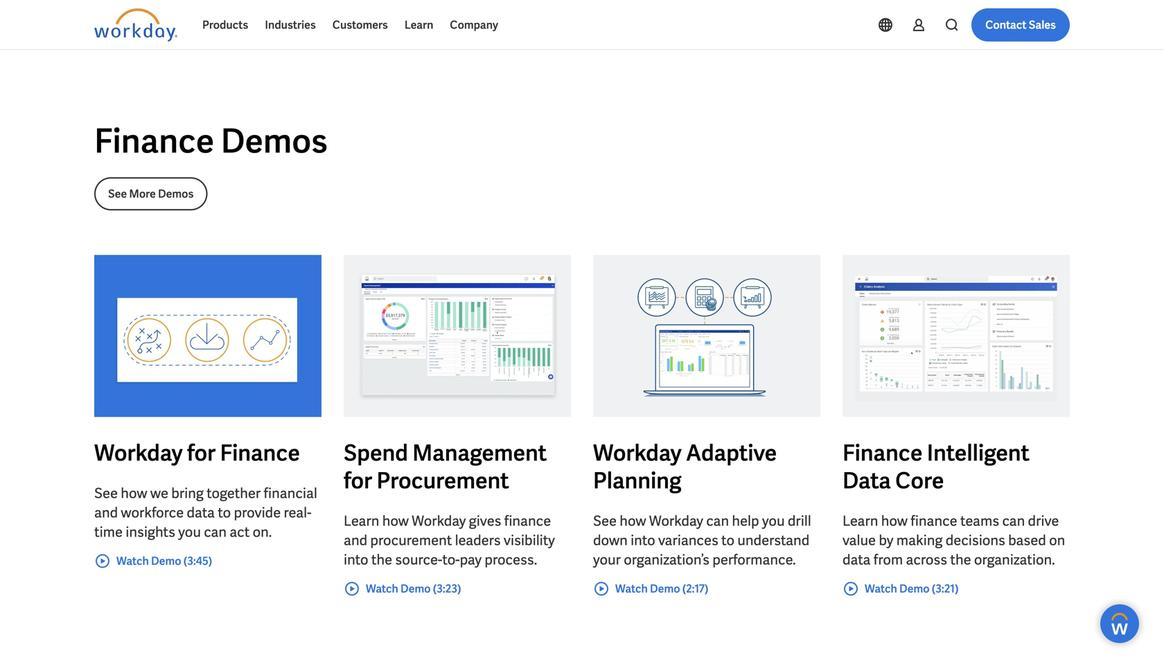 Task type: describe. For each thing, give the bounding box(es) containing it.
products
[[202, 18, 248, 32]]

workday for finance
[[94, 439, 300, 468]]

how for workday adaptive planning
[[620, 512, 646, 530]]

workday inside the see how workday can help you drill down into variances to understand your organization's performance.
[[649, 512, 703, 530]]

your
[[593, 551, 621, 569]]

demo for finance
[[151, 554, 181, 569]]

0 vertical spatial see
[[108, 187, 127, 201]]

watch the finance intelligent data core demo image
[[843, 255, 1070, 417]]

(3:21)
[[932, 582, 959, 597]]

see how we bring together financial and workforce data to provide real- time insights you can act on.
[[94, 485, 317, 542]]

company
[[450, 18, 498, 32]]

and inside see how we bring together financial and workforce data to provide real- time insights you can act on.
[[94, 504, 118, 522]]

understand
[[737, 532, 809, 550]]

products button
[[194, 8, 257, 42]]

1 horizontal spatial finance
[[220, 439, 300, 468]]

into inside learn how workday gives finance and procurement leaders visibility into the source-to-pay process.
[[344, 551, 368, 569]]

how for workday for finance
[[121, 485, 147, 503]]

you inside see how we bring together financial and workforce data to provide real- time insights you can act on.
[[178, 523, 201, 542]]

see for workday for finance
[[94, 485, 118, 503]]

watch for spend management for procurement
[[366, 582, 398, 597]]

you inside the see how workday can help you drill down into variances to understand your organization's performance.
[[762, 512, 785, 530]]

watch the workday adaptive planning demo image
[[593, 255, 820, 417]]

0 vertical spatial demos
[[221, 120, 328, 163]]

customers button
[[324, 8, 396, 42]]

leaders
[[455, 532, 501, 550]]

see for workday adaptive planning
[[593, 512, 617, 530]]

watch demo (3:21) link
[[843, 581, 959, 598]]

to-
[[442, 551, 460, 569]]

watch demo (3:21)
[[865, 582, 959, 597]]

making
[[896, 532, 943, 550]]

spend management for procurement
[[344, 439, 547, 495]]

watch demo (3:23) link
[[344, 581, 461, 598]]

insights
[[126, 523, 175, 542]]

learn inside dropdown button
[[405, 18, 433, 32]]

data
[[843, 467, 891, 495]]

watch demo (2:17) link
[[593, 581, 708, 598]]

organization.
[[974, 551, 1055, 569]]

see more demos
[[108, 187, 194, 201]]

procurement
[[377, 467, 509, 495]]

visibility
[[504, 532, 555, 550]]

learn for spend
[[344, 512, 379, 530]]

(2:17)
[[682, 582, 708, 597]]

watch the workday for finance demo image
[[94, 255, 322, 417]]

watch demo (3:45)
[[116, 554, 212, 569]]

performance.
[[712, 551, 796, 569]]

drive
[[1028, 512, 1059, 530]]

data inside learn how finance teams can drive value by making decisions based on data from across the organization.
[[843, 551, 871, 569]]

drill
[[788, 512, 811, 530]]

watch the spend management for procurement demo image
[[344, 255, 571, 417]]

watch for finance intelligent data core
[[865, 582, 897, 597]]

finance intelligent data core
[[843, 439, 1030, 495]]

pay
[[460, 551, 482, 569]]

finance inside learn how finance teams can drive value by making decisions based on data from across the organization.
[[911, 512, 957, 530]]

on.
[[253, 523, 272, 542]]

learn how workday gives finance and procurement leaders visibility into the source-to-pay process.
[[344, 512, 555, 569]]

across
[[906, 551, 947, 569]]

can inside learn how finance teams can drive value by making decisions based on data from across the organization.
[[1002, 512, 1025, 530]]

0 horizontal spatial for
[[187, 439, 216, 468]]

watch for workday for finance
[[116, 554, 149, 569]]

see how workday can help you drill down into variances to understand your organization's performance.
[[593, 512, 811, 569]]

how for spend management for procurement
[[382, 512, 409, 530]]

go to the homepage image
[[94, 8, 177, 42]]

planning
[[593, 467, 682, 495]]



Task type: locate. For each thing, give the bounding box(es) containing it.
demo for for
[[401, 582, 431, 597]]

(3:45)
[[183, 554, 212, 569]]

you
[[762, 512, 785, 530], [178, 523, 201, 542]]

organization's
[[624, 551, 710, 569]]

workday adaptive planning
[[593, 439, 777, 495]]

for up bring
[[187, 439, 216, 468]]

1 horizontal spatial finance
[[911, 512, 957, 530]]

learn how finance teams can drive value by making decisions based on data from across the organization.
[[843, 512, 1065, 569]]

real-
[[284, 504, 311, 522]]

finance
[[94, 120, 214, 163], [220, 439, 300, 468], [843, 439, 923, 468]]

watch for workday adaptive planning
[[615, 582, 648, 597]]

watch demo (3:23)
[[366, 582, 461, 597]]

2 finance from the left
[[911, 512, 957, 530]]

spend
[[344, 439, 408, 468]]

1 vertical spatial and
[[344, 532, 367, 550]]

2 horizontal spatial can
[[1002, 512, 1025, 530]]

demo left (3:45)
[[151, 554, 181, 569]]

finance inside finance intelligent data core
[[843, 439, 923, 468]]

2 horizontal spatial finance
[[843, 439, 923, 468]]

the down the decisions
[[950, 551, 971, 569]]

together
[[207, 485, 261, 503]]

1 horizontal spatial you
[[762, 512, 785, 530]]

to
[[218, 504, 231, 522], [721, 532, 734, 550]]

0 horizontal spatial data
[[187, 504, 215, 522]]

provide
[[234, 504, 281, 522]]

demo inside watch demo (3:21) link
[[899, 582, 930, 597]]

financial
[[264, 485, 317, 503]]

finance demos
[[94, 120, 328, 163]]

0 horizontal spatial the
[[371, 551, 392, 569]]

how inside learn how workday gives finance and procurement leaders visibility into the source-to-pay process.
[[382, 512, 409, 530]]

1 horizontal spatial for
[[344, 467, 372, 495]]

see more demos link
[[94, 177, 207, 211]]

and up time at bottom
[[94, 504, 118, 522]]

data
[[187, 504, 215, 522], [843, 551, 871, 569]]

core
[[895, 467, 944, 495]]

demo
[[151, 554, 181, 569], [401, 582, 431, 597], [650, 582, 680, 597], [899, 582, 930, 597]]

can inside the see how workday can help you drill down into variances to understand your organization's performance.
[[706, 512, 729, 530]]

based
[[1008, 532, 1046, 550]]

0 horizontal spatial demos
[[158, 187, 194, 201]]

watch
[[116, 554, 149, 569], [366, 582, 398, 597], [615, 582, 648, 597], [865, 582, 897, 597]]

demo for planning
[[650, 582, 680, 597]]

into up watch demo (3:23) link
[[344, 551, 368, 569]]

learn inside learn how finance teams can drive value by making decisions based on data from across the organization.
[[843, 512, 878, 530]]

data down the value
[[843, 551, 871, 569]]

2 vertical spatial see
[[593, 512, 617, 530]]

1 horizontal spatial demos
[[221, 120, 328, 163]]

the inside learn how finance teams can drive value by making decisions based on data from across the organization.
[[950, 551, 971, 569]]

on
[[1049, 532, 1065, 550]]

learn
[[405, 18, 433, 32], [344, 512, 379, 530], [843, 512, 878, 530]]

1 the from the left
[[371, 551, 392, 569]]

from
[[874, 551, 903, 569]]

see inside see how we bring together financial and workforce data to provide real- time insights you can act on.
[[94, 485, 118, 503]]

demo inside watch demo (3:23) link
[[401, 582, 431, 597]]

1 horizontal spatial the
[[950, 551, 971, 569]]

2 the from the left
[[950, 551, 971, 569]]

learn up the value
[[843, 512, 878, 530]]

sales
[[1029, 18, 1056, 32]]

for right financial
[[344, 467, 372, 495]]

0 horizontal spatial to
[[218, 504, 231, 522]]

demo left (3:21)
[[899, 582, 930, 597]]

process.
[[485, 551, 537, 569]]

watch down your
[[615, 582, 648, 597]]

see inside the see how workday can help you drill down into variances to understand your organization's performance.
[[593, 512, 617, 530]]

0 horizontal spatial can
[[204, 523, 227, 542]]

for
[[187, 439, 216, 468], [344, 467, 372, 495]]

act
[[230, 523, 250, 542]]

1 horizontal spatial into
[[631, 532, 655, 550]]

see up "down"
[[593, 512, 617, 530]]

0 horizontal spatial and
[[94, 504, 118, 522]]

industries button
[[257, 8, 324, 42]]

how up "down"
[[620, 512, 646, 530]]

0 horizontal spatial learn
[[344, 512, 379, 530]]

procurement
[[370, 532, 452, 550]]

how inside see how we bring together financial and workforce data to provide real- time insights you can act on.
[[121, 485, 147, 503]]

see
[[108, 187, 127, 201], [94, 485, 118, 503], [593, 512, 617, 530]]

learn inside learn how workday gives finance and procurement leaders visibility into the source-to-pay process.
[[344, 512, 379, 530]]

watch down from
[[865, 582, 897, 597]]

see left more
[[108, 187, 127, 201]]

variances
[[658, 532, 718, 550]]

for inside spend management for procurement
[[344, 467, 372, 495]]

finance
[[504, 512, 551, 530], [911, 512, 957, 530]]

customers
[[332, 18, 388, 32]]

teams
[[960, 512, 999, 530]]

how
[[121, 485, 147, 503], [382, 512, 409, 530], [620, 512, 646, 530], [881, 512, 908, 530]]

1 vertical spatial demos
[[158, 187, 194, 201]]

workday
[[94, 439, 183, 468], [593, 439, 682, 468], [412, 512, 466, 530], [649, 512, 703, 530]]

0 horizontal spatial into
[[344, 551, 368, 569]]

workforce
[[121, 504, 184, 522]]

demo inside "watch demo (2:17)" link
[[650, 582, 680, 597]]

man using computer image
[[593, 0, 1070, 78]]

can left help
[[706, 512, 729, 530]]

2 horizontal spatial learn
[[843, 512, 878, 530]]

finance for finance demos
[[94, 120, 214, 163]]

finance inside learn how workday gives finance and procurement leaders visibility into the source-to-pay process.
[[504, 512, 551, 530]]

adaptive
[[686, 439, 777, 468]]

decisions
[[946, 532, 1005, 550]]

company button
[[442, 8, 507, 42]]

more
[[129, 187, 156, 201]]

finance up the visibility
[[504, 512, 551, 530]]

1 horizontal spatial data
[[843, 551, 871, 569]]

demo inside watch demo (3:45) link
[[151, 554, 181, 569]]

learn left company
[[405, 18, 433, 32]]

1 vertical spatial to
[[721, 532, 734, 550]]

gives
[[469, 512, 501, 530]]

intelligent
[[927, 439, 1030, 468]]

industries
[[265, 18, 316, 32]]

learn button
[[396, 8, 442, 42]]

1 horizontal spatial learn
[[405, 18, 433, 32]]

workday inside learn how workday gives finance and procurement leaders visibility into the source-to-pay process.
[[412, 512, 466, 530]]

0 vertical spatial and
[[94, 504, 118, 522]]

(3:23)
[[433, 582, 461, 597]]

watch demo (2:17)
[[615, 582, 708, 597]]

data inside see how we bring together financial and workforce data to provide real- time insights you can act on.
[[187, 504, 215, 522]]

0 horizontal spatial you
[[178, 523, 201, 542]]

you up (3:45)
[[178, 523, 201, 542]]

and inside learn how workday gives finance and procurement leaders visibility into the source-to-pay process.
[[344, 532, 367, 550]]

we
[[150, 485, 168, 503]]

1 vertical spatial into
[[344, 551, 368, 569]]

by
[[879, 532, 893, 550]]

how for finance intelligent data core
[[881, 512, 908, 530]]

into
[[631, 532, 655, 550], [344, 551, 368, 569]]

1 horizontal spatial and
[[344, 532, 367, 550]]

can inside see how we bring together financial and workforce data to provide real- time insights you can act on.
[[204, 523, 227, 542]]

you up understand
[[762, 512, 785, 530]]

how up by
[[881, 512, 908, 530]]

the
[[371, 551, 392, 569], [950, 551, 971, 569]]

watch demo (3:45) link
[[94, 553, 212, 570]]

the down the procurement
[[371, 551, 392, 569]]

to down help
[[721, 532, 734, 550]]

0 horizontal spatial finance
[[504, 512, 551, 530]]

how up the procurement
[[382, 512, 409, 530]]

management
[[412, 439, 547, 468]]

demo down source-
[[401, 582, 431, 597]]

workday inside workday adaptive planning
[[593, 439, 682, 468]]

the inside learn how workday gives finance and procurement leaders visibility into the source-to-pay process.
[[371, 551, 392, 569]]

can left act
[[204, 523, 227, 542]]

into inside the see how workday can help you drill down into variances to understand your organization's performance.
[[631, 532, 655, 550]]

how inside learn how finance teams can drive value by making decisions based on data from across the organization.
[[881, 512, 908, 530]]

to inside the see how workday can help you drill down into variances to understand your organization's performance.
[[721, 532, 734, 550]]

watch down source-
[[366, 582, 398, 597]]

to down together
[[218, 504, 231, 522]]

down
[[593, 532, 628, 550]]

and left the procurement
[[344, 532, 367, 550]]

can
[[706, 512, 729, 530], [1002, 512, 1025, 530], [204, 523, 227, 542]]

how inside the see how workday can help you drill down into variances to understand your organization's performance.
[[620, 512, 646, 530]]

demos
[[221, 120, 328, 163], [158, 187, 194, 201]]

into up organization's in the right bottom of the page
[[631, 532, 655, 550]]

contact sales link
[[972, 8, 1070, 42]]

0 vertical spatial to
[[218, 504, 231, 522]]

0 vertical spatial data
[[187, 504, 215, 522]]

demo down organization's in the right bottom of the page
[[650, 582, 680, 597]]

value
[[843, 532, 876, 550]]

1 vertical spatial see
[[94, 485, 118, 503]]

finance for finance intelligent data core
[[843, 439, 923, 468]]

contact sales
[[985, 18, 1056, 32]]

learn up the procurement
[[344, 512, 379, 530]]

1 vertical spatial data
[[843, 551, 871, 569]]

finance up making
[[911, 512, 957, 530]]

contact
[[985, 18, 1027, 32]]

1 horizontal spatial to
[[721, 532, 734, 550]]

time
[[94, 523, 123, 542]]

how left we
[[121, 485, 147, 503]]

0 vertical spatial into
[[631, 532, 655, 550]]

help
[[732, 512, 759, 530]]

learn for finance
[[843, 512, 878, 530]]

see up time at bottom
[[94, 485, 118, 503]]

can up based
[[1002, 512, 1025, 530]]

source-
[[395, 551, 442, 569]]

1 finance from the left
[[504, 512, 551, 530]]

and
[[94, 504, 118, 522], [344, 532, 367, 550]]

to inside see how we bring together financial and workforce data to provide real- time insights you can act on.
[[218, 504, 231, 522]]

data down bring
[[187, 504, 215, 522]]

bring
[[171, 485, 204, 503]]

1 horizontal spatial can
[[706, 512, 729, 530]]

0 horizontal spatial finance
[[94, 120, 214, 163]]

demo for data
[[899, 582, 930, 597]]

watch down insights at the bottom
[[116, 554, 149, 569]]



Task type: vqa. For each thing, say whether or not it's contained in the screenshot.
How in the See How Workday Can Help You Drill Down Into Variances To Understand Your Organization'S Performance.
yes



